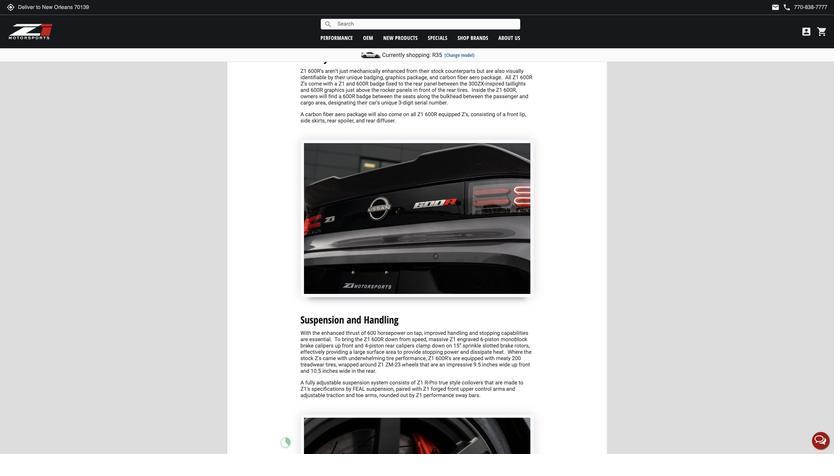 Task type: locate. For each thing, give the bounding box(es) containing it.
that
[[420, 362, 430, 368], [485, 380, 494, 386]]

0 horizontal spatial graphics
[[325, 87, 345, 93]]

stock inside suspension and handling with the enhanced thrust of 600 horsepower on tap, improved handling and stopping capabilities are essential.  to bring the z1 600r down from speed, massive z1 engraved 6-piston monoblock brake calipers up front and 4-piston rear calipers clamp down on 15" sprinkle slotted brake rotors, effectively providing a large surface area to provide stopping power and dissipate heat.  where the stock z's came with underwhelming tire performance, z1 600r's are equipped with meaty 200 treadwear tires, wrapped around z1 zm-23 wheels that are an impressive 9.5 inches wide up front and 10.5 inches wide in the rear.
[[301, 356, 314, 362]]

adjustable up traction
[[317, 380, 341, 386]]

equipped
[[439, 111, 461, 118], [462, 356, 484, 362]]

designating
[[328, 100, 356, 106]]

0 vertical spatial performance
[[321, 34, 353, 41]]

visually
[[506, 68, 524, 74]]

to right "fixed"
[[399, 81, 404, 87]]

in
[[414, 87, 418, 93], [352, 368, 356, 375]]

0 horizontal spatial z's
[[301, 81, 307, 87]]

dissipate
[[471, 349, 492, 356]]

come down 3-
[[389, 111, 402, 118]]

just left above
[[346, 87, 355, 93]]

0 horizontal spatial by
[[328, 74, 334, 81]]

will inside "aerodynamic enhancements z1 600r's aren't just mechanically enhanced from their stock counterparts but are also visually identifiable by their unique badging, graphics package, and carbon fiber aero package.  all z1 600r z's come with a z1 and 600r badge fixed to the rear panel between the 300zx-inspired taillights and 600r graphics just above the rocker panels in front of the rear tires.  inside the z1 600r, owners will find a 600r badge between the seats along the bulkhead between the passenger and cargo area, designating their car's unique 3-digit serial number."
[[320, 93, 327, 100]]

traction
[[327, 393, 345, 399]]

1 a from the top
[[301, 111, 304, 118]]

passenger
[[494, 93, 519, 100]]

1 vertical spatial in
[[352, 368, 356, 375]]

0 horizontal spatial performance
[[321, 34, 353, 41]]

just right "aren't"
[[340, 68, 348, 74]]

aero up inside
[[470, 74, 480, 81]]

system
[[371, 380, 389, 386]]

in right panels
[[414, 87, 418, 93]]

1 vertical spatial a
[[301, 380, 304, 386]]

1 vertical spatial unique
[[382, 100, 398, 106]]

the left '4-'
[[356, 337, 363, 343]]

0 horizontal spatial down
[[385, 337, 398, 343]]

model)
[[462, 52, 475, 58]]

1 vertical spatial stock
[[301, 356, 314, 362]]

1 horizontal spatial z's
[[315, 356, 322, 362]]

calipers up performance,
[[396, 343, 415, 349]]

0 vertical spatial stopping
[[480, 330, 500, 337]]

a down cargo
[[301, 111, 304, 118]]

front inside "aerodynamic enhancements z1 600r's aren't just mechanically enhanced from their stock counterparts but are also visually identifiable by their unique badging, graphics package, and carbon fiber aero package.  all z1 600r z's come with a z1 and 600r badge fixed to the rear panel between the 300zx-inspired taillights and 600r graphics just above the rocker panels in front of the rear tires.  inside the z1 600r, owners will find a 600r badge between the seats along the bulkhead between the passenger and cargo area, designating their car's unique 3-digit serial number."
[[419, 87, 431, 93]]

inches right 9.5
[[483, 362, 498, 368]]

front down where in the bottom right of the page
[[519, 362, 531, 368]]

0 vertical spatial on
[[404, 111, 410, 118]]

to right area
[[398, 349, 403, 356]]

1 calipers from the left
[[315, 343, 334, 349]]

made
[[504, 380, 518, 386]]

equipped inside suspension and handling with the enhanced thrust of 600 horsepower on tap, improved handling and stopping capabilities are essential.  to bring the z1 600r down from speed, massive z1 engraved 6-piston monoblock brake calipers up front and 4-piston rear calipers clamp down on 15" sprinkle slotted brake rotors, effectively providing a large surface area to provide stopping power and dissipate heat.  where the stock z's came with underwhelming tire performance, z1 600r's are equipped with meaty 200 treadwear tires, wrapped around z1 zm-23 wheels that are an impressive 9.5 inches wide up front and 10.5 inches wide in the rear.
[[462, 356, 484, 362]]

that right wheels
[[420, 362, 430, 368]]

to inside suspension and handling with the enhanced thrust of 600 horsepower on tap, improved handling and stopping capabilities are essential.  to bring the z1 600r down from speed, massive z1 engraved 6-piston monoblock brake calipers up front and 4-piston rear calipers clamp down on 15" sprinkle slotted brake rotors, effectively providing a large surface area to provide stopping power and dissipate heat.  where the stock z's came with underwhelming tire performance, z1 600r's are equipped with meaty 200 treadwear tires, wrapped around z1 zm-23 wheels that are an impressive 9.5 inches wide up front and 10.5 inches wide in the rear.
[[398, 349, 403, 356]]

suspension,
[[367, 386, 395, 393]]

600r's down massive at the right bottom of the page
[[436, 356, 452, 362]]

z1 left an
[[429, 356, 435, 362]]

0 vertical spatial equipped
[[439, 111, 461, 118]]

from inside suspension and handling with the enhanced thrust of 600 horsepower on tap, improved handling and stopping capabilities are essential.  to bring the z1 600r down from speed, massive z1 engraved 6-piston monoblock brake calipers up front and 4-piston rear calipers clamp down on 15" sprinkle slotted brake rotors, effectively providing a large surface area to provide stopping power and dissipate heat.  where the stock z's came with underwhelming tire performance, z1 600r's are equipped with meaty 200 treadwear tires, wrapped around z1 zm-23 wheels that are an impressive 9.5 inches wide up front and 10.5 inches wide in the rear.
[[400, 337, 411, 343]]

enhanced down suspension at bottom
[[322, 330, 345, 337]]

(change model) link
[[445, 52, 475, 58]]

1 vertical spatial z's
[[315, 356, 322, 362]]

graphics up rocker
[[386, 74, 406, 81]]

my_location
[[7, 3, 15, 11]]

shop brands
[[458, 34, 489, 41]]

phone link
[[784, 3, 828, 11]]

0 vertical spatial aero
[[470, 74, 480, 81]]

wrapped
[[339, 362, 359, 368]]

3-
[[399, 100, 403, 106]]

badge
[[370, 81, 385, 87], [357, 93, 371, 100]]

their up find
[[335, 74, 346, 81]]

fiber inside a carbon fiber aero package will also come on all z1 600r equipped z's, consisting of a front lip, side skirts, rear spoiler, and rear diffuser.
[[323, 111, 334, 118]]

r-
[[425, 380, 430, 386]]

aren't
[[325, 68, 338, 74]]

1 vertical spatial graphics
[[325, 87, 345, 93]]

a
[[301, 111, 304, 118], [301, 380, 304, 386]]

fiber inside "aerodynamic enhancements z1 600r's aren't just mechanically enhanced from their stock counterparts but are also visually identifiable by their unique badging, graphics package, and carbon fiber aero package.  all z1 600r z's come with a z1 and 600r badge fixed to the rear panel between the 300zx-inspired taillights and 600r graphics just above the rocker panels in front of the rear tires.  inside the z1 600r, owners will find a 600r badge between the seats along the bulkhead between the passenger and cargo area, designating their car's unique 3-digit serial number."
[[458, 74, 468, 81]]

1 horizontal spatial performance
[[424, 393, 454, 399]]

rear up number.
[[447, 87, 456, 93]]

adjustable down fully
[[301, 393, 325, 399]]

1 vertical spatial from
[[400, 337, 411, 343]]

fully
[[306, 380, 316, 386]]

with left the 'r-'
[[412, 386, 422, 393]]

stock
[[431, 68, 444, 74], [301, 356, 314, 362]]

1 horizontal spatial enhanced
[[382, 68, 405, 74]]

of
[[432, 87, 437, 93], [497, 111, 502, 118], [361, 330, 366, 337], [411, 380, 416, 386]]

0 horizontal spatial aero
[[335, 111, 346, 118]]

front up serial
[[419, 87, 431, 93]]

to
[[399, 81, 404, 87], [398, 349, 403, 356], [519, 380, 524, 386]]

1 horizontal spatial by
[[346, 386, 352, 393]]

0 vertical spatial graphics
[[386, 74, 406, 81]]

1 horizontal spatial stock
[[431, 68, 444, 74]]

will
[[320, 93, 327, 100], [369, 111, 376, 118]]

200
[[512, 356, 521, 362]]

from down the shopping:
[[407, 68, 418, 74]]

z's up owners
[[301, 81, 307, 87]]

suspension
[[343, 380, 370, 386]]

z1 right the all
[[418, 111, 424, 118]]

1 horizontal spatial wide
[[500, 362, 511, 368]]

brake up meaty
[[501, 343, 514, 349]]

0 vertical spatial adjustable
[[317, 380, 341, 386]]

1 vertical spatial fiber
[[323, 111, 334, 118]]

between
[[439, 81, 459, 87], [373, 93, 393, 100], [464, 93, 484, 100]]

down down improved on the right of the page
[[432, 343, 445, 349]]

on inside a carbon fiber aero package will also come on all z1 600r equipped z's, consisting of a front lip, side skirts, rear spoiler, and rear diffuser.
[[404, 111, 410, 118]]

1 vertical spatial on
[[407, 330, 413, 337]]

come
[[309, 81, 322, 87], [389, 111, 402, 118]]

0 horizontal spatial brake
[[301, 343, 314, 349]]

300zx-
[[469, 81, 486, 87]]

0 vertical spatial z's
[[301, 81, 307, 87]]

0 horizontal spatial inches
[[323, 368, 338, 375]]

graphics up the designating
[[325, 87, 345, 93]]

between down "fixed"
[[373, 93, 393, 100]]

0 horizontal spatial wide
[[340, 368, 351, 375]]

are inside "aerodynamic enhancements z1 600r's aren't just mechanically enhanced from their stock counterparts but are also visually identifiable by their unique badging, graphics package, and carbon fiber aero package.  all z1 600r z's come with a z1 and 600r badge fixed to the rear panel between the 300zx-inspired taillights and 600r graphics just above the rocker panels in front of the rear tires.  inside the z1 600r, owners will find a 600r badge between the seats along the bulkhead between the passenger and cargo area, designating their car's unique 3-digit serial number."
[[486, 68, 494, 74]]

bars.
[[469, 393, 481, 399]]

are up effectively
[[301, 337, 308, 343]]

1 horizontal spatial aero
[[470, 74, 480, 81]]

of right paired
[[411, 380, 416, 386]]

0 vertical spatial up
[[335, 343, 341, 349]]

600r down number.
[[425, 111, 438, 118]]

by right the out on the bottom left
[[410, 393, 415, 399]]

power
[[445, 349, 459, 356]]

came
[[323, 356, 336, 362]]

carbon inside a carbon fiber aero package will also come on all z1 600r equipped z's, consisting of a front lip, side skirts, rear spoiler, and rear diffuser.
[[306, 111, 322, 118]]

0 horizontal spatial fiber
[[323, 111, 334, 118]]

0 horizontal spatial in
[[352, 368, 356, 375]]

shop
[[458, 34, 470, 41]]

1 horizontal spatial up
[[512, 362, 518, 368]]

0 horizontal spatial 600r's
[[308, 68, 324, 74]]

z1 inside a carbon fiber aero package will also come on all z1 600r equipped z's, consisting of a front lip, side skirts, rear spoiler, and rear diffuser.
[[418, 111, 424, 118]]

are
[[486, 68, 494, 74], [301, 337, 308, 343], [453, 356, 461, 362], [431, 362, 439, 368], [496, 380, 503, 386]]

0 vertical spatial to
[[399, 81, 404, 87]]

1 vertical spatial come
[[389, 111, 402, 118]]

arms
[[493, 386, 506, 393]]

new products link
[[384, 34, 418, 41]]

of inside "aerodynamic enhancements z1 600r's aren't just mechanically enhanced from their stock counterparts but are also visually identifiable by their unique badging, graphics package, and carbon fiber aero package.  all z1 600r z's come with a z1 and 600r badge fixed to the rear panel between the 300zx-inspired taillights and 600r graphics just above the rocker panels in front of the rear tires.  inside the z1 600r, owners will find a 600r badge between the seats along the bulkhead between the passenger and cargo area, designating their car's unique 3-digit serial number."
[[432, 87, 437, 93]]

just
[[340, 68, 348, 74], [346, 87, 355, 93]]

consisting
[[471, 111, 496, 118]]

down
[[385, 337, 398, 343], [432, 343, 445, 349]]

1 horizontal spatial brake
[[501, 343, 514, 349]]

0 horizontal spatial equipped
[[439, 111, 461, 118]]

a carbon fiber aero package will also come on all z1 600r equipped z's, consisting of a front lip, side skirts, rear spoiler, and rear diffuser.
[[301, 111, 527, 124]]

equipped down number.
[[439, 111, 461, 118]]

1 horizontal spatial stopping
[[480, 330, 500, 337]]

and up the thrust
[[347, 313, 362, 327]]

0 horizontal spatial stock
[[301, 356, 314, 362]]

0 vertical spatial that
[[420, 362, 430, 368]]

2 calipers from the left
[[396, 343, 415, 349]]

of inside a carbon fiber aero package will also come on all z1 600r equipped z's, consisting of a front lip, side skirts, rear spoiler, and rear diffuser.
[[497, 111, 502, 118]]

2 brake from the left
[[501, 343, 514, 349]]

upper
[[461, 386, 474, 393]]

9.5
[[474, 362, 481, 368]]

impressive
[[447, 362, 473, 368]]

0 horizontal spatial calipers
[[315, 343, 334, 349]]

0 horizontal spatial stopping
[[423, 349, 443, 356]]

1 horizontal spatial 600r's
[[436, 356, 452, 362]]

front inside a carbon fiber aero package will also come on all z1 600r equipped z's, consisting of a front lip, side skirts, rear spoiler, and rear diffuser.
[[507, 111, 519, 118]]

a inside a carbon fiber aero package will also come on all z1 600r equipped z's, consisting of a front lip, side skirts, rear spoiler, and rear diffuser.
[[503, 111, 506, 118]]

specifications
[[312, 386, 345, 393]]

front left 'upper' on the right bottom
[[448, 386, 459, 393]]

unique left 3-
[[382, 100, 398, 106]]

suspension and handling with the enhanced thrust of 600 horsepower on tap, improved handling and stopping capabilities are essential.  to bring the z1 600r down from speed, massive z1 engraved 6-piston monoblock brake calipers up front and 4-piston rear calipers clamp down on 15" sprinkle slotted brake rotors, effectively providing a large surface area to provide stopping power and dissipate heat.  where the stock z's came with underwhelming tire performance, z1 600r's are equipped with meaty 200 treadwear tires, wrapped around z1 zm-23 wheels that are an impressive 9.5 inches wide up front and 10.5 inches wide in the rear.
[[301, 313, 532, 375]]

1 horizontal spatial carbon
[[440, 74, 457, 81]]

600r's inside suspension and handling with the enhanced thrust of 600 horsepower on tap, improved handling and stopping capabilities are essential.  to bring the z1 600r down from speed, massive z1 engraved 6-piston monoblock brake calipers up front and 4-piston rear calipers clamp down on 15" sprinkle slotted brake rotors, effectively providing a large surface area to provide stopping power and dissipate heat.  where the stock z's came with underwhelming tire performance, z1 600r's are equipped with meaty 200 treadwear tires, wrapped around z1 zm-23 wheels that are an impressive 9.5 inches wide up front and 10.5 inches wide in the rear.
[[436, 356, 452, 362]]

1 vertical spatial 600r's
[[436, 356, 452, 362]]

0 vertical spatial will
[[320, 93, 327, 100]]

on left tap,
[[407, 330, 413, 337]]

z1 right the out on the bottom left
[[416, 393, 423, 399]]

0 horizontal spatial will
[[320, 93, 327, 100]]

also down car's
[[378, 111, 388, 118]]

their up panel
[[419, 68, 430, 74]]

wide left 200
[[500, 362, 511, 368]]

badge up package at the left of page
[[357, 93, 371, 100]]

rear right skirts,
[[328, 118, 337, 124]]

0 horizontal spatial also
[[378, 111, 388, 118]]

to inside "aerodynamic enhancements z1 600r's aren't just mechanically enhanced from their stock counterparts but are also visually identifiable by their unique badging, graphics package, and carbon fiber aero package.  all z1 600r z's come with a z1 and 600r badge fixed to the rear panel between the 300zx-inspired taillights and 600r graphics just above the rocker panels in front of the rear tires.  inside the z1 600r, owners will find a 600r badge between the seats along the bulkhead between the passenger and cargo area, designating their car's unique 3-digit serial number."
[[399, 81, 404, 87]]

0 vertical spatial also
[[495, 68, 505, 74]]

1 horizontal spatial calipers
[[396, 343, 415, 349]]

stock up "10.5"
[[301, 356, 314, 362]]

oem link
[[363, 34, 374, 41]]

of left 600
[[361, 330, 366, 337]]

0 vertical spatial stock
[[431, 68, 444, 74]]

the right with
[[313, 330, 320, 337]]

600r down identifiable
[[311, 87, 323, 93]]

surface
[[367, 349, 385, 356]]

come inside a carbon fiber aero package will also come on all z1 600r equipped z's, consisting of a front lip, side skirts, rear spoiler, and rear diffuser.
[[389, 111, 402, 118]]

of inside suspension and handling with the enhanced thrust of 600 horsepower on tap, improved handling and stopping capabilities are essential.  to bring the z1 600r down from speed, massive z1 engraved 6-piston monoblock brake calipers up front and 4-piston rear calipers clamp down on 15" sprinkle slotted brake rotors, effectively providing a large surface area to provide stopping power and dissipate heat.  where the stock z's came with underwhelming tire performance, z1 600r's are equipped with meaty 200 treadwear tires, wrapped around z1 zm-23 wheels that are an impressive 9.5 inches wide up front and 10.5 inches wide in the rear.
[[361, 330, 366, 337]]

also left all on the right
[[495, 68, 505, 74]]

performance
[[321, 34, 353, 41], [424, 393, 454, 399]]

from up provide
[[400, 337, 411, 343]]

from
[[407, 68, 418, 74], [400, 337, 411, 343]]

by right identifiable
[[328, 74, 334, 81]]

fiber left 300zx-
[[458, 74, 468, 81]]

stopping down massive at the right bottom of the page
[[423, 349, 443, 356]]

2 a from the top
[[301, 380, 304, 386]]

an
[[440, 362, 446, 368]]

1 vertical spatial enhanced
[[322, 330, 345, 337]]

stock up panel
[[431, 68, 444, 74]]

on left the all
[[404, 111, 410, 118]]

their
[[419, 68, 430, 74], [335, 74, 346, 81], [357, 100, 368, 106]]

2 vertical spatial to
[[519, 380, 524, 386]]

600r inside suspension and handling with the enhanced thrust of 600 horsepower on tap, improved handling and stopping capabilities are essential.  to bring the z1 600r down from speed, massive z1 engraved 6-piston monoblock brake calipers up front and 4-piston rear calipers clamp down on 15" sprinkle slotted brake rotors, effectively providing a large surface area to provide stopping power and dissipate heat.  where the stock z's came with underwhelming tire performance, z1 600r's are equipped with meaty 200 treadwear tires, wrapped around z1 zm-23 wheels that are an impressive 9.5 inches wide up front and 10.5 inches wide in the rear.
[[372, 337, 384, 343]]

1 horizontal spatial equipped
[[462, 356, 484, 362]]

23
[[395, 362, 401, 368]]

0 vertical spatial come
[[309, 81, 322, 87]]

unique up above
[[347, 74, 363, 81]]

of right consisting
[[497, 111, 502, 118]]

10.5
[[311, 368, 321, 375]]

0 vertical spatial in
[[414, 87, 418, 93]]

by left feal
[[346, 386, 352, 393]]

lip,
[[520, 111, 527, 118]]

0 vertical spatial from
[[407, 68, 418, 74]]

1 horizontal spatial also
[[495, 68, 505, 74]]

a inside a carbon fiber aero package will also come on all z1 600r equipped z's, consisting of a front lip, side skirts, rear spoiler, and rear diffuser.
[[301, 111, 304, 118]]

all
[[506, 74, 512, 81]]

1 horizontal spatial inches
[[483, 362, 498, 368]]

effectively
[[301, 349, 325, 356]]

0 vertical spatial 600r's
[[308, 68, 324, 74]]

600r left above
[[343, 93, 355, 100]]

1 horizontal spatial that
[[485, 380, 494, 386]]

aero down the designating
[[335, 111, 346, 118]]

fiber down area,
[[323, 111, 334, 118]]

shop brands link
[[458, 34, 489, 41]]

enhanced inside suspension and handling with the enhanced thrust of 600 horsepower on tap, improved handling and stopping capabilities are essential.  to bring the z1 600r down from speed, massive z1 engraved 6-piston monoblock brake calipers up front and 4-piston rear calipers clamp down on 15" sprinkle slotted brake rotors, effectively providing a large surface area to provide stopping power and dissipate heat.  where the stock z's came with underwhelming tire performance, z1 600r's are equipped with meaty 200 treadwear tires, wrapped around z1 zm-23 wheels that are an impressive 9.5 inches wide up front and 10.5 inches wide in the rear.
[[322, 330, 345, 337]]

their left car's
[[357, 100, 368, 106]]

1 vertical spatial will
[[369, 111, 376, 118]]

carbon inside "aerodynamic enhancements z1 600r's aren't just mechanically enhanced from their stock counterparts but are also visually identifiable by their unique badging, graphics package, and carbon fiber aero package.  all z1 600r z's come with a z1 and 600r badge fixed to the rear panel between the 300zx-inspired taillights and 600r graphics just above the rocker panels in front of the rear tires.  inside the z1 600r, owners will find a 600r badge between the seats along the bulkhead between the passenger and cargo area, designating their car's unique 3-digit serial number."
[[440, 74, 457, 81]]

account_box
[[802, 26, 813, 37]]

z1 up the designating
[[339, 81, 345, 87]]

front
[[419, 87, 431, 93], [507, 111, 519, 118], [342, 343, 354, 349], [519, 362, 531, 368], [448, 386, 459, 393]]

also inside a carbon fiber aero package will also come on all z1 600r equipped z's, consisting of a front lip, side skirts, rear spoiler, and rear diffuser.
[[378, 111, 388, 118]]

z's,
[[462, 111, 470, 118]]

a left fully
[[301, 380, 304, 386]]

enhanced up "fixed"
[[382, 68, 405, 74]]

from inside "aerodynamic enhancements z1 600r's aren't just mechanically enhanced from their stock counterparts but are also visually identifiable by their unique badging, graphics package, and carbon fiber aero package.  all z1 600r z's come with a z1 and 600r badge fixed to the rear panel between the 300zx-inspired taillights and 600r graphics just above the rocker panels in front of the rear tires.  inside the z1 600r, owners will find a 600r badge between the seats along the bulkhead between the passenger and cargo area, designating their car's unique 3-digit serial number."
[[407, 68, 418, 74]]

are left an
[[431, 362, 439, 368]]

enhanced inside "aerodynamic enhancements z1 600r's aren't just mechanically enhanced from their stock counterparts but are also visually identifiable by their unique badging, graphics package, and carbon fiber aero package.  all z1 600r z's come with a z1 and 600r badge fixed to the rear panel between the 300zx-inspired taillights and 600r graphics just above the rocker panels in front of the rear tires.  inside the z1 600r, owners will find a 600r badge between the seats along the bulkhead between the passenger and cargo area, designating their car's unique 3-digit serial number."
[[382, 68, 405, 74]]

0 horizontal spatial come
[[309, 81, 322, 87]]

z's left came
[[315, 356, 322, 362]]

new products
[[384, 34, 418, 41]]

aerodynamic enhancements z1 600r's aren't just mechanically enhanced from their stock counterparts but are also visually identifiable by their unique badging, graphics package, and carbon fiber aero package.  all z1 600r z's come with a z1 and 600r badge fixed to the rear panel between the 300zx-inspired taillights and 600r graphics just above the rocker panels in front of the rear tires.  inside the z1 600r, owners will find a 600r badge between the seats along the bulkhead between the passenger and cargo area, designating their car's unique 3-digit serial number.
[[301, 51, 533, 106]]

rear up tire
[[386, 343, 395, 349]]

will left find
[[320, 93, 327, 100]]

0 horizontal spatial unique
[[347, 74, 363, 81]]

in inside "aerodynamic enhancements z1 600r's aren't just mechanically enhanced from their stock counterparts but are also visually identifiable by their unique badging, graphics package, and carbon fiber aero package.  all z1 600r z's come with a z1 and 600r badge fixed to the rear panel between the 300zx-inspired taillights and 600r graphics just above the rocker panels in front of the rear tires.  inside the z1 600r, owners will find a 600r badge between the seats along the bulkhead between the passenger and cargo area, designating their car's unique 3-digit serial number."
[[414, 87, 418, 93]]

with down "aren't"
[[323, 81, 333, 87]]

a inside the a fully adjustable suspension system consists of z1 r-pro true style coilovers that are made to z1's specifications by feal suspension, paired with z1 forged front upper control arms and adjustable traction and toe arms, rounded out by z1 performance sway bars.
[[301, 380, 304, 386]]

600r right '4-'
[[372, 337, 384, 343]]

toe
[[356, 393, 364, 399]]

1 vertical spatial that
[[485, 380, 494, 386]]

search
[[325, 20, 333, 28]]

0 vertical spatial a
[[301, 111, 304, 118]]

0 vertical spatial enhanced
[[382, 68, 405, 74]]

mail link
[[772, 3, 780, 11]]

equipped down the sprinkle
[[462, 356, 484, 362]]

1 vertical spatial equipped
[[462, 356, 484, 362]]

1 vertical spatial to
[[398, 349, 403, 356]]

0 horizontal spatial between
[[373, 93, 393, 100]]

tire
[[387, 356, 394, 362]]

Search search field
[[333, 19, 521, 29]]

wide right tires,
[[340, 368, 351, 375]]

up down where in the bottom right of the page
[[512, 362, 518, 368]]

true
[[439, 380, 449, 386]]

0 vertical spatial carbon
[[440, 74, 457, 81]]

piston down 600
[[370, 343, 384, 349]]

z1 left forged
[[424, 386, 430, 393]]

2 horizontal spatial by
[[410, 393, 415, 399]]

0 vertical spatial badge
[[370, 81, 385, 87]]

brake
[[301, 343, 314, 349], [501, 343, 514, 349]]

currently shopping: r35 (change model)
[[383, 52, 475, 58]]

1 vertical spatial performance
[[424, 393, 454, 399]]

between down 300zx-
[[464, 93, 484, 100]]

with
[[301, 330, 312, 337]]

0 horizontal spatial that
[[420, 362, 430, 368]]

a fully adjustable suspension system consists of z1 r-pro true style coilovers that are made to z1's specifications by feal suspension, paired with z1 forged front upper control arms and adjustable traction and toe arms, rounded out by z1 performance sway bars.
[[301, 380, 524, 399]]

but
[[477, 68, 485, 74]]

serial
[[415, 100, 428, 106]]

1 vertical spatial carbon
[[306, 111, 322, 118]]

stopping
[[480, 330, 500, 337], [423, 349, 443, 356]]

1 horizontal spatial will
[[369, 111, 376, 118]]

down up area
[[385, 337, 398, 343]]

1 vertical spatial just
[[346, 87, 355, 93]]

brake down with
[[301, 343, 314, 349]]

enhanced
[[382, 68, 405, 74], [322, 330, 345, 337]]

handling
[[448, 330, 468, 337]]

front right to at the bottom left
[[342, 343, 354, 349]]

1 vertical spatial aero
[[335, 111, 346, 118]]

1 horizontal spatial in
[[414, 87, 418, 93]]

2 horizontal spatial their
[[419, 68, 430, 74]]

0 horizontal spatial carbon
[[306, 111, 322, 118]]

to inside the a fully adjustable suspension system consists of z1 r-pro true style coilovers that are made to z1's specifications by feal suspension, paired with z1 forged front upper control arms and adjustable traction and toe arms, rounded out by z1 performance sway bars.
[[519, 380, 524, 386]]

1 horizontal spatial come
[[389, 111, 402, 118]]



Task type: describe. For each thing, give the bounding box(es) containing it.
shopping:
[[407, 52, 431, 58]]

all
[[411, 111, 417, 118]]

rear left panel
[[414, 81, 423, 87]]

massive
[[429, 337, 449, 343]]

meaty
[[497, 356, 511, 362]]

find
[[329, 93, 338, 100]]

tires,
[[326, 362, 337, 368]]

seats
[[403, 93, 416, 100]]

and right package,
[[430, 74, 439, 81]]

a up find
[[335, 81, 338, 87]]

and right power
[[461, 349, 470, 356]]

2 horizontal spatial between
[[464, 93, 484, 100]]

600r right all on the right
[[521, 74, 533, 81]]

0 vertical spatial just
[[340, 68, 348, 74]]

are inside the a fully adjustable suspension system consists of z1 r-pro true style coilovers that are made to z1's specifications by feal suspension, paired with z1 forged front upper control arms and adjustable traction and toe arms, rounded out by z1 performance sway bars.
[[496, 380, 503, 386]]

6-
[[481, 337, 485, 343]]

products
[[396, 34, 418, 41]]

are down 15"
[[453, 356, 461, 362]]

600r,
[[504, 87, 517, 93]]

and inside a carbon fiber aero package will also come on all z1 600r equipped z's, consisting of a front lip, side skirts, rear spoiler, and rear diffuser.
[[356, 118, 365, 124]]

also inside "aerodynamic enhancements z1 600r's aren't just mechanically enhanced from their stock counterparts but are also visually identifiable by their unique badging, graphics package, and carbon fiber aero package.  all z1 600r z's come with a z1 and 600r badge fixed to the rear panel between the 300zx-inspired taillights and 600r graphics just above the rocker panels in front of the rear tires.  inside the z1 600r, owners will find a 600r badge between the seats along the bulkhead between the passenger and cargo area, designating their car's unique 3-digit serial number."
[[495, 68, 505, 74]]

the right panel
[[438, 87, 446, 93]]

1 brake from the left
[[301, 343, 314, 349]]

and left above
[[346, 81, 355, 87]]

1 horizontal spatial graphics
[[386, 74, 406, 81]]

skirts,
[[312, 118, 326, 124]]

the left rear. at the left bottom of the page
[[358, 368, 365, 375]]

specials
[[428, 34, 448, 41]]

large
[[354, 349, 366, 356]]

digit
[[403, 100, 414, 106]]

1 horizontal spatial down
[[432, 343, 445, 349]]

mail
[[772, 3, 780, 11]]

1 vertical spatial stopping
[[423, 349, 443, 356]]

inside
[[472, 87, 486, 93]]

equipped inside a carbon fiber aero package will also come on all z1 600r equipped z's, consisting of a front lip, side skirts, rear spoiler, and rear diffuser.
[[439, 111, 461, 118]]

come inside "aerodynamic enhancements z1 600r's aren't just mechanically enhanced from their stock counterparts but are also visually identifiable by their unique badging, graphics package, and carbon fiber aero package.  all z1 600r z's come with a z1 and 600r badge fixed to the rear panel between the 300zx-inspired taillights and 600r graphics just above the rocker panels in front of the rear tires.  inside the z1 600r, owners will find a 600r badge between the seats along the bulkhead between the passenger and cargo area, designating their car's unique 3-digit serial number."
[[309, 81, 322, 87]]

treadwear
[[301, 362, 325, 368]]

z1 left the 'r-'
[[418, 380, 424, 386]]

z1 600r badging image
[[301, 140, 534, 298]]

specials link
[[428, 34, 448, 41]]

1 vertical spatial badge
[[357, 93, 371, 100]]

performance inside the a fully adjustable suspension system consists of z1 r-pro true style coilovers that are made to z1's specifications by feal suspension, paired with z1 forged front upper control arms and adjustable traction and toe arms, rounded out by z1 performance sway bars.
[[424, 393, 454, 399]]

mail phone
[[772, 3, 792, 11]]

clamp
[[416, 343, 431, 349]]

about us link
[[499, 34, 521, 41]]

oem
[[363, 34, 374, 41]]

z's inside suspension and handling with the enhanced thrust of 600 horsepower on tap, improved handling and stopping capabilities are essential.  to bring the z1 600r down from speed, massive z1 engraved 6-piston monoblock brake calipers up front and 4-piston rear calipers clamp down on 15" sprinkle slotted brake rotors, effectively providing a large surface area to provide stopping power and dissipate heat.  where the stock z's came with underwhelming tire performance, z1 600r's are equipped with meaty 200 treadwear tires, wrapped around z1 zm-23 wheels that are an impressive 9.5 inches wide up front and 10.5 inches wide in the rear.
[[315, 356, 322, 362]]

the right along
[[432, 93, 439, 100]]

rotors,
[[515, 343, 530, 349]]

and left "10.5"
[[301, 368, 310, 375]]

2 vertical spatial on
[[447, 343, 453, 349]]

1 horizontal spatial their
[[357, 100, 368, 106]]

the up seats at the top of the page
[[405, 81, 413, 87]]

600r down mechanically
[[357, 81, 369, 87]]

us
[[515, 34, 521, 41]]

1 horizontal spatial between
[[439, 81, 459, 87]]

stock inside "aerodynamic enhancements z1 600r's aren't just mechanically enhanced from their stock counterparts but are also visually identifiable by their unique badging, graphics package, and carbon fiber aero package.  all z1 600r z's come with a z1 and 600r badge fixed to the rear panel between the 300zx-inspired taillights and 600r graphics just above the rocker panels in front of the rear tires.  inside the z1 600r, owners will find a 600r badge between the seats along the bulkhead between the passenger and cargo area, designating their car's unique 3-digit serial number."
[[431, 68, 444, 74]]

out
[[401, 393, 408, 399]]

1 horizontal spatial unique
[[382, 100, 398, 106]]

and right 600r,
[[520, 93, 529, 100]]

handling
[[364, 313, 399, 327]]

of inside the a fully adjustable suspension system consists of z1 r-pro true style coilovers that are made to z1's specifications by feal suspension, paired with z1 forged front upper control arms and adjustable traction and toe arms, rounded out by z1 performance sway bars.
[[411, 380, 416, 386]]

providing
[[326, 349, 348, 356]]

that inside the a fully adjustable suspension system consists of z1 r-pro true style coilovers that are made to z1's specifications by feal suspension, paired with z1 forged front upper control arms and adjustable traction and toe arms, rounded out by z1 performance sway bars.
[[485, 380, 494, 386]]

control
[[476, 386, 492, 393]]

fixed
[[386, 81, 398, 87]]

paired
[[396, 386, 411, 393]]

speed,
[[412, 337, 428, 343]]

performance,
[[396, 356, 427, 362]]

cargo
[[301, 100, 314, 106]]

the down the 'counterparts'
[[460, 81, 468, 87]]

(change
[[445, 52, 460, 58]]

forged
[[431, 386, 447, 393]]

and up cargo
[[301, 87, 310, 93]]

front inside the a fully adjustable suspension system consists of z1 r-pro true style coilovers that are made to z1's specifications by feal suspension, paired with z1 forged front upper control arms and adjustable traction and toe arms, rounded out by z1 performance sway bars.
[[448, 386, 459, 393]]

owners
[[301, 93, 318, 100]]

arms,
[[365, 393, 378, 399]]

panel
[[424, 81, 437, 87]]

slotted
[[483, 343, 499, 349]]

and right the arms
[[507, 386, 516, 393]]

with inside the a fully adjustable suspension system consists of z1 r-pro true style coilovers that are made to z1's specifications by feal suspension, paired with z1 forged front upper control arms and adjustable traction and toe arms, rounded out by z1 performance sway bars.
[[412, 386, 422, 393]]

consists
[[390, 380, 410, 386]]

thrust
[[346, 330, 360, 337]]

identifiable
[[301, 74, 327, 81]]

4-
[[365, 343, 370, 349]]

z1 right all on the right
[[513, 74, 519, 81]]

z1 motorsports logo image
[[8, 23, 53, 40]]

suspension
[[301, 313, 345, 327]]

a for a carbon fiber aero package will also come on all z1 600r equipped z's, consisting of a front lip, side skirts, rear spoiler, and rear diffuser.
[[301, 111, 304, 118]]

z1 up owners
[[301, 68, 307, 74]]

will inside a carbon fiber aero package will also come on all z1 600r equipped z's, consisting of a front lip, side skirts, rear spoiler, and rear diffuser.
[[369, 111, 376, 118]]

rounded
[[380, 393, 399, 399]]

and left '4-'
[[355, 343, 364, 349]]

the down inspired
[[485, 93, 493, 100]]

brands
[[471, 34, 489, 41]]

the right where in the bottom right of the page
[[525, 349, 532, 356]]

and left toe
[[346, 393, 355, 399]]

new
[[384, 34, 394, 41]]

0 horizontal spatial their
[[335, 74, 346, 81]]

z1 up power
[[450, 337, 456, 343]]

capabilities
[[502, 330, 529, 337]]

aero inside a carbon fiber aero package will also come on all z1 600r equipped z's, consisting of a front lip, side skirts, rear spoiler, and rear diffuser.
[[335, 111, 346, 118]]

z1 up large
[[364, 337, 371, 343]]

sway
[[456, 393, 468, 399]]

where
[[508, 349, 523, 356]]

aero inside "aerodynamic enhancements z1 600r's aren't just mechanically enhanced from their stock counterparts but are also visually identifiable by their unique badging, graphics package, and carbon fiber aero package.  all z1 600r z's come with a z1 and 600r badge fixed to the rear panel between the 300zx-inspired taillights and 600r graphics just above the rocker panels in front of the rear tires.  inside the z1 600r, owners will find a 600r badge between the seats along the bulkhead between the passenger and cargo area, designating their car's unique 3-digit serial number."
[[470, 74, 480, 81]]

with inside "aerodynamic enhancements z1 600r's aren't just mechanically enhanced from their stock counterparts but are also visually identifiable by their unique badging, graphics package, and carbon fiber aero package.  all z1 600r z's come with a z1 and 600r badge fixed to the rear panel between the 300zx-inspired taillights and 600r graphics just above the rocker panels in front of the rear tires.  inside the z1 600r, owners will find a 600r badge between the seats along the bulkhead between the passenger and cargo area, designating their car's unique 3-digit serial number."
[[323, 81, 333, 87]]

coilovers
[[462, 380, 484, 386]]

1 vertical spatial up
[[512, 362, 518, 368]]

number.
[[429, 100, 448, 106]]

counterparts
[[446, 68, 476, 74]]

mechanically
[[350, 68, 381, 74]]

by inside "aerodynamic enhancements z1 600r's aren't just mechanically enhanced from their stock counterparts but are also visually identifiable by their unique badging, graphics package, and carbon fiber aero package.  all z1 600r z's come with a z1 and 600r badge fixed to the rear panel between the 300zx-inspired taillights and 600r graphics just above the rocker panels in front of the rear tires.  inside the z1 600r, owners will find a 600r badge between the seats along the bulkhead between the passenger and cargo area, designating their car's unique 3-digit serial number."
[[328, 74, 334, 81]]

0 vertical spatial unique
[[347, 74, 363, 81]]

aerodynamic
[[301, 51, 352, 65]]

above
[[356, 87, 371, 93]]

0 horizontal spatial piston
[[370, 343, 384, 349]]

provide
[[404, 349, 421, 356]]

z1 left zm-
[[378, 362, 384, 368]]

around
[[360, 362, 377, 368]]

tap,
[[415, 330, 423, 337]]

style
[[450, 380, 461, 386]]

the right inside
[[488, 87, 495, 93]]

shopping_cart link
[[816, 26, 828, 37]]

z1's
[[301, 386, 311, 393]]

rear.
[[366, 368, 377, 375]]

about us
[[499, 34, 521, 41]]

a for a fully adjustable suspension system consists of z1 r-pro true style coilovers that are made to z1's specifications by feal suspension, paired with z1 forged front upper control arms and adjustable traction and toe arms, rounded out by z1 performance sway bars.
[[301, 380, 304, 386]]

the left seats at the top of the page
[[394, 93, 402, 100]]

and left 6-
[[470, 330, 478, 337]]

with right tires,
[[338, 356, 348, 362]]

along
[[417, 93, 431, 100]]

that inside suspension and handling with the enhanced thrust of 600 horsepower on tap, improved handling and stopping capabilities are essential.  to bring the z1 600r down from speed, massive z1 engraved 6-piston monoblock brake calipers up front and 4-piston rear calipers clamp down on 15" sprinkle slotted brake rotors, effectively providing a large surface area to provide stopping power and dissipate heat.  where the stock z's came with underwhelming tire performance, z1 600r's are equipped with meaty 200 treadwear tires, wrapped around z1 zm-23 wheels that are an impressive 9.5 inches wide up front and 10.5 inches wide in the rear.
[[420, 362, 430, 368]]

600r inside a carbon fiber aero package will also come on all z1 600r equipped z's, consisting of a front lip, side skirts, rear spoiler, and rear diffuser.
[[425, 111, 438, 118]]

car's
[[369, 100, 380, 106]]

1 horizontal spatial piston
[[485, 337, 500, 343]]

1 vertical spatial adjustable
[[301, 393, 325, 399]]

the right above
[[372, 87, 379, 93]]

taillights
[[506, 81, 526, 87]]

15"
[[454, 343, 462, 349]]

pro
[[430, 380, 438, 386]]

r35
[[433, 52, 443, 58]]

z's inside "aerodynamic enhancements z1 600r's aren't just mechanically enhanced from their stock counterparts but are also visually identifiable by their unique badging, graphics package, and carbon fiber aero package.  all z1 600r z's come with a z1 and 600r badge fixed to the rear panel between the 300zx-inspired taillights and 600r graphics just above the rocker panels in front of the rear tires.  inside the z1 600r, owners will find a 600r badge between the seats along the bulkhead between the passenger and cargo area, designating their car's unique 3-digit serial number."
[[301, 81, 307, 87]]

a right find
[[339, 93, 342, 100]]

in inside suspension and handling with the enhanced thrust of 600 horsepower on tap, improved handling and stopping capabilities are essential.  to bring the z1 600r down from speed, massive z1 engraved 6-piston monoblock brake calipers up front and 4-piston rear calipers clamp down on 15" sprinkle slotted brake rotors, effectively providing a large surface area to provide stopping power and dissipate heat.  where the stock z's came with underwhelming tire performance, z1 600r's are equipped with meaty 200 treadwear tires, wrapped around z1 zm-23 wheels that are an impressive 9.5 inches wide up front and 10.5 inches wide in the rear.
[[352, 368, 356, 375]]

600r's inside "aerodynamic enhancements z1 600r's aren't just mechanically enhanced from their stock counterparts but are also visually identifiable by their unique badging, graphics package, and carbon fiber aero package.  all z1 600r z's come with a z1 and 600r badge fixed to the rear panel between the 300zx-inspired taillights and 600r graphics just above the rocker panels in front of the rear tires.  inside the z1 600r, owners will find a 600r badge between the seats along the bulkhead between the passenger and cargo area, designating their car's unique 3-digit serial number."
[[308, 68, 324, 74]]

z1 left 600r,
[[497, 87, 503, 93]]

engraved
[[458, 337, 479, 343]]

a inside suspension and handling with the enhanced thrust of 600 horsepower on tap, improved handling and stopping capabilities are essential.  to bring the z1 600r down from speed, massive z1 engraved 6-piston monoblock brake calipers up front and 4-piston rear calipers clamp down on 15" sprinkle slotted brake rotors, effectively providing a large surface area to provide stopping power and dissipate heat.  where the stock z's came with underwhelming tire performance, z1 600r's are equipped with meaty 200 treadwear tires, wrapped around z1 zm-23 wheels that are an impressive 9.5 inches wide up front and 10.5 inches wide in the rear.
[[350, 349, 353, 356]]

rear inside suspension and handling with the enhanced thrust of 600 horsepower on tap, improved handling and stopping capabilities are essential.  to bring the z1 600r down from speed, massive z1 engraved 6-piston monoblock brake calipers up front and 4-piston rear calipers clamp down on 15" sprinkle slotted brake rotors, effectively providing a large surface area to provide stopping power and dissipate heat.  where the stock z's came with underwhelming tire performance, z1 600r's are equipped with meaty 200 treadwear tires, wrapped around z1 zm-23 wheels that are an impressive 9.5 inches wide up front and 10.5 inches wide in the rear.
[[386, 343, 395, 349]]

with down slotted
[[485, 356, 495, 362]]

inspired
[[486, 81, 505, 87]]

rear left diffuser.
[[366, 118, 376, 124]]



Task type: vqa. For each thing, say whether or not it's contained in the screenshot.
the topmost aero
yes



